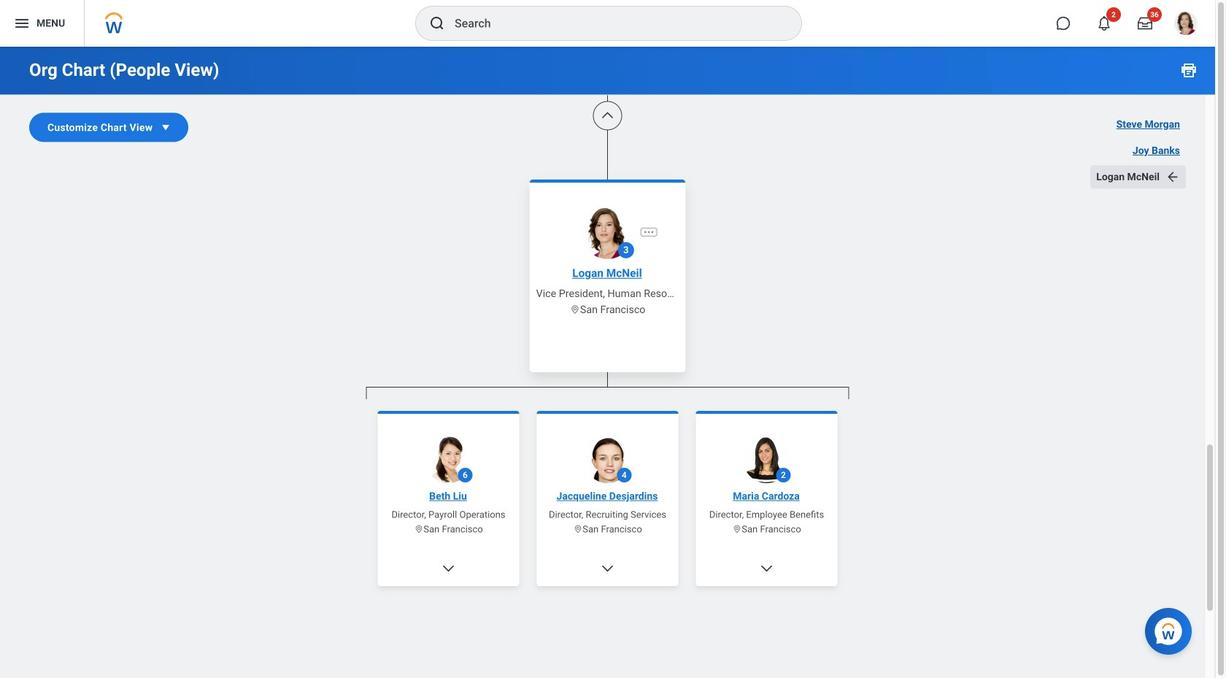 Task type: describe. For each thing, give the bounding box(es) containing it.
related actions image
[[643, 226, 655, 238]]

arrow left image
[[1166, 170, 1181, 184]]

1 location image from the left
[[414, 525, 424, 534]]

0 vertical spatial location image
[[570, 305, 580, 315]]

1 vertical spatial location image
[[573, 525, 583, 534]]

Search Workday  search field
[[455, 7, 772, 39]]

justify image
[[13, 15, 31, 32]]



Task type: vqa. For each thing, say whether or not it's contained in the screenshot.
Search Workday search field
yes



Task type: locate. For each thing, give the bounding box(es) containing it.
0 horizontal spatial location image
[[414, 525, 424, 534]]

chevron down image
[[601, 561, 615, 576], [760, 561, 774, 576]]

main content
[[0, 0, 1216, 678]]

location image
[[570, 305, 580, 315], [573, 525, 583, 534]]

0 horizontal spatial chevron down image
[[601, 561, 615, 576]]

2 chevron down image from the left
[[760, 561, 774, 576]]

location image
[[414, 525, 424, 534], [733, 525, 742, 534]]

chevron down image
[[441, 561, 456, 576]]

notifications large image
[[1097, 16, 1112, 31]]

chevron down image for 2nd location icon from the left
[[760, 561, 774, 576]]

chevron up image
[[601, 108, 615, 123]]

1 horizontal spatial chevron down image
[[760, 561, 774, 576]]

2 location image from the left
[[733, 525, 742, 534]]

1 horizontal spatial location image
[[733, 525, 742, 534]]

search image
[[429, 15, 446, 32]]

1 chevron down image from the left
[[601, 561, 615, 576]]

print org chart image
[[1181, 61, 1198, 79]]

inbox large image
[[1138, 16, 1153, 31]]

logan mcneil, logan mcneil, 3 direct reports element
[[366, 399, 850, 678]]

chevron down image for bottommost location image
[[601, 561, 615, 576]]

caret down image
[[159, 120, 173, 135]]

profile logan mcneil image
[[1175, 12, 1198, 38]]



